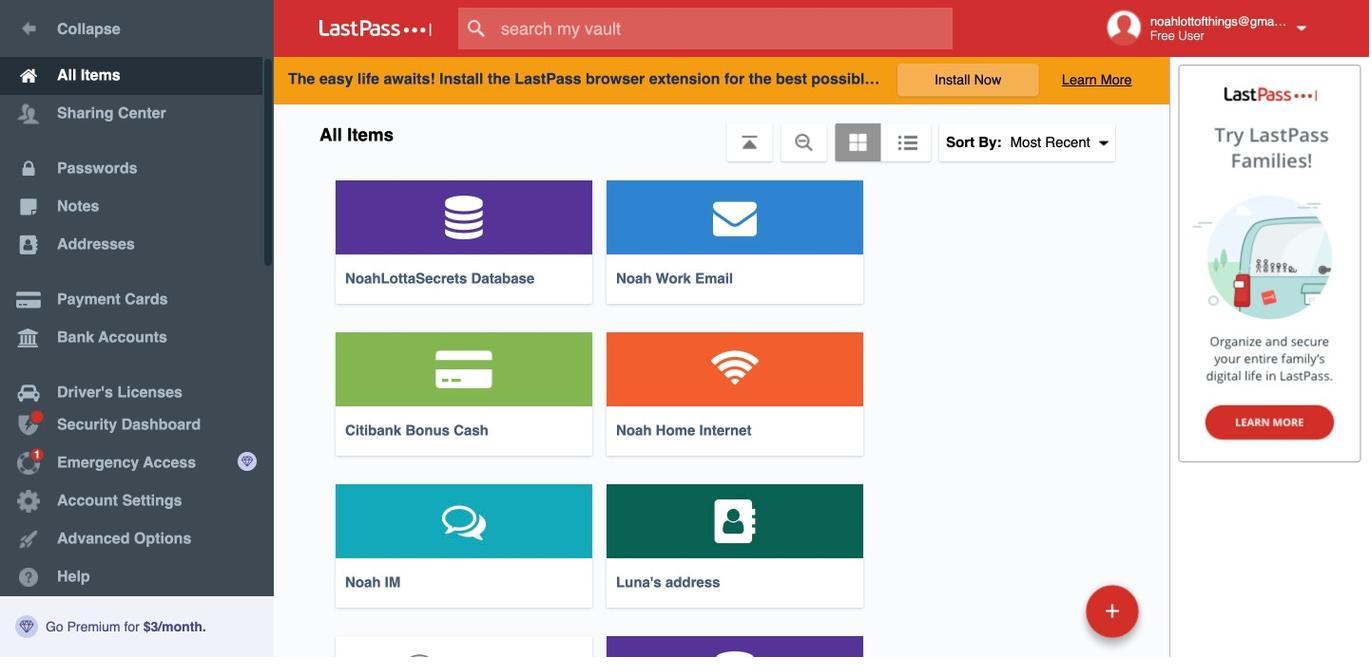Task type: describe. For each thing, give the bounding box(es) containing it.
main navigation navigation
[[0, 0, 274, 658]]

search my vault text field
[[458, 8, 990, 49]]



Task type: locate. For each thing, give the bounding box(es) containing it.
new item element
[[955, 585, 1146, 639]]

lastpass image
[[319, 20, 432, 37]]

Search search field
[[458, 8, 990, 49]]

new item navigation
[[955, 580, 1150, 658]]

vault options navigation
[[274, 105, 1169, 162]]



